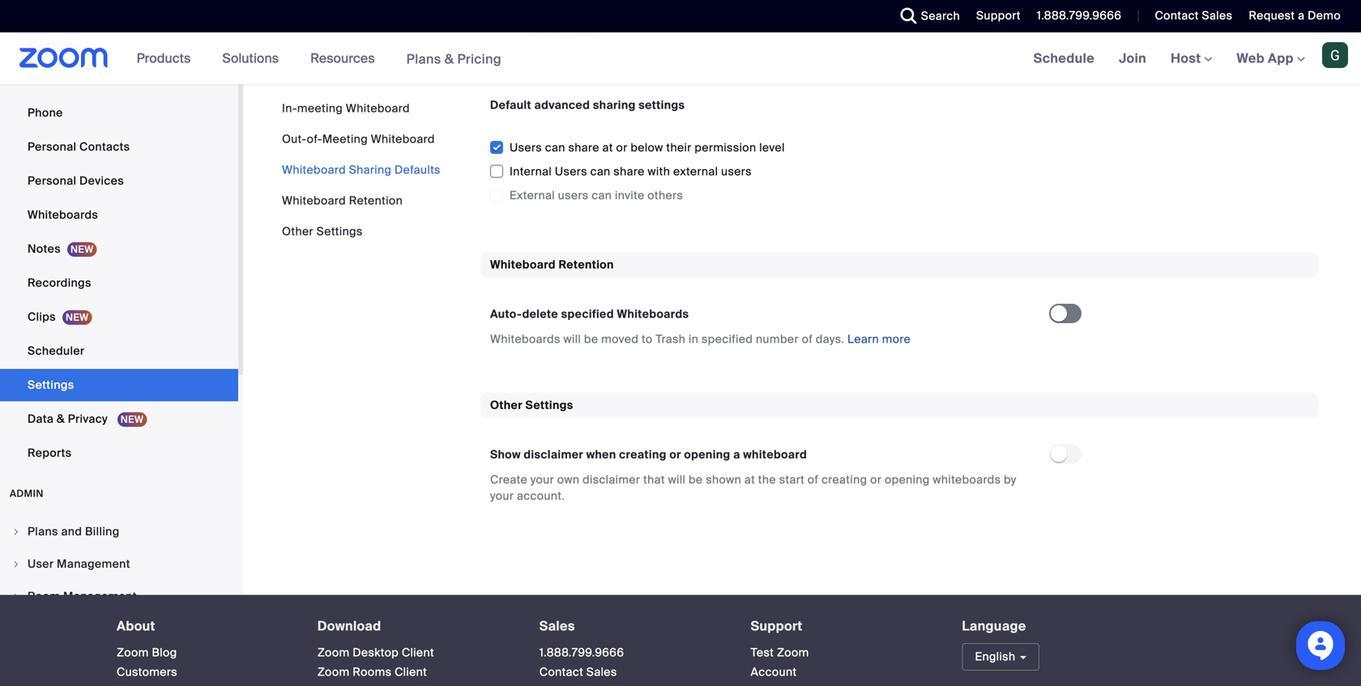 Task type: locate. For each thing, give the bounding box(es) containing it.
plans inside 'plans and billing' "menu item"
[[28, 525, 58, 540]]

creating right start
[[822, 473, 868, 488]]

0 vertical spatial a
[[1299, 8, 1306, 23]]

1.888.799.9666 up schedule link at the top right of the page
[[1038, 8, 1122, 23]]

can
[[545, 140, 566, 155], [591, 164, 611, 179], [592, 188, 612, 203]]

1 vertical spatial management
[[63, 589, 137, 604]]

0 vertical spatial personal
[[28, 139, 76, 154]]

plans for plans and billing
[[28, 525, 58, 540]]

opening inside create your own disclaimer that will be shown at the start of creating or opening whiteboards by your account.
[[885, 473, 930, 488]]

1 vertical spatial or
[[670, 447, 682, 462]]

1 vertical spatial specified
[[702, 332, 753, 347]]

creating up "that"
[[620, 447, 667, 462]]

1.888.799.9666 down sales link on the left bottom of the page
[[540, 646, 625, 661]]

plans and billing menu item
[[0, 517, 238, 548]]

external
[[674, 164, 719, 179]]

1 vertical spatial disclaimer
[[583, 473, 641, 488]]

zoom desktop client zoom rooms client
[[318, 646, 435, 680]]

can up internal
[[545, 140, 566, 155]]

0 vertical spatial or
[[617, 140, 628, 155]]

personal devices link
[[0, 165, 238, 197]]

language
[[963, 618, 1027, 635]]

0 horizontal spatial users
[[558, 188, 589, 203]]

settings
[[639, 98, 685, 113]]

room management
[[28, 589, 137, 604]]

right image left user
[[11, 560, 21, 570]]

specified right in on the right of page
[[702, 332, 753, 347]]

data
[[28, 412, 54, 427]]

0 vertical spatial can
[[545, 140, 566, 155]]

a up 'shown'
[[734, 447, 741, 462]]

0 horizontal spatial a
[[734, 447, 741, 462]]

sales link
[[540, 618, 575, 635]]

disclaimer left "that"
[[583, 473, 641, 488]]

0 horizontal spatial contact
[[540, 665, 584, 680]]

the left access
[[742, 6, 760, 21]]

creating
[[620, 447, 667, 462], [822, 473, 868, 488]]

0 vertical spatial sales
[[1203, 8, 1233, 23]]

1 horizontal spatial creating
[[822, 473, 868, 488]]

users
[[722, 164, 752, 179], [558, 188, 589, 203]]

can up external users can invite others
[[591, 164, 611, 179]]

0 vertical spatial the
[[742, 6, 760, 21]]

your up account.
[[531, 473, 555, 488]]

notes link
[[0, 233, 238, 265]]

0 vertical spatial specified
[[562, 307, 614, 322]]

user management menu item
[[0, 549, 238, 580]]

test zoom link
[[751, 646, 810, 661]]

a left demo
[[1299, 8, 1306, 23]]

whiteboard retention
[[282, 193, 403, 208], [490, 258, 614, 273]]

settings inside 'personal menu' menu
[[28, 378, 74, 393]]

0 horizontal spatial share
[[569, 140, 600, 155]]

management down billing
[[57, 557, 130, 572]]

1 personal from the top
[[28, 139, 76, 154]]

close image
[[993, 4, 1013, 19]]

0 vertical spatial creating
[[620, 447, 667, 462]]

can left the invite
[[592, 188, 612, 203]]

settings up "own"
[[526, 398, 574, 413]]

whiteboard up out-of-meeting whiteboard link
[[346, 101, 410, 116]]

or
[[617, 140, 628, 155], [670, 447, 682, 462], [871, 473, 882, 488]]

1 horizontal spatial &
[[445, 50, 454, 67]]

0 horizontal spatial opening
[[685, 447, 731, 462]]

level right permission
[[760, 140, 785, 155]]

other
[[282, 224, 314, 239], [490, 398, 523, 413]]

recordings
[[28, 276, 91, 291]]

2 personal from the top
[[28, 173, 76, 188]]

1 horizontal spatial be
[[689, 473, 703, 488]]

sales up host dropdown button
[[1203, 8, 1233, 23]]

share up the invite
[[614, 164, 645, 179]]

test zoom account
[[751, 646, 810, 680]]

meetings navigation
[[1022, 32, 1362, 86]]

will inside whiteboard retention 'element'
[[564, 332, 581, 347]]

retention up the auto-delete specified whiteboards
[[559, 258, 614, 273]]

1 vertical spatial share
[[614, 164, 645, 179]]

1 vertical spatial support
[[751, 618, 803, 635]]

your down create
[[490, 489, 514, 504]]

whiteboards down delete
[[490, 332, 561, 347]]

0 horizontal spatial level
[[760, 140, 785, 155]]

1.888.799.9666 button up schedule link at the top right of the page
[[1038, 8, 1122, 23]]

users
[[510, 140, 542, 155], [555, 164, 588, 179]]

data & privacy link
[[0, 403, 238, 436]]

level inside when "only invited users" is selected, the access level is chosen for each user when added.
[[806, 6, 831, 21]]

1 horizontal spatial a
[[1299, 8, 1306, 23]]

1 horizontal spatial at
[[745, 473, 756, 488]]

meeting
[[323, 132, 368, 147]]

when
[[529, 26, 559, 41], [587, 447, 617, 462]]

right image
[[11, 527, 21, 537], [11, 560, 21, 570], [11, 592, 21, 602]]

meetings
[[28, 37, 80, 52]]

plans & pricing link
[[407, 50, 502, 67], [407, 50, 502, 67]]

of right start
[[808, 473, 819, 488]]

is
[[675, 6, 685, 21], [834, 6, 843, 21]]

1 horizontal spatial share
[[614, 164, 645, 179]]

sharing
[[349, 163, 392, 178]]

whiteboard retention up delete
[[490, 258, 614, 273]]

level right access
[[806, 6, 831, 21]]

0 horizontal spatial sales
[[540, 618, 575, 635]]

of left days.
[[802, 332, 813, 347]]

specified up moved
[[562, 307, 614, 322]]

1 vertical spatial opening
[[885, 473, 930, 488]]

1 horizontal spatial level
[[806, 6, 831, 21]]

in-meeting whiteboard
[[282, 101, 410, 116]]

1.888.799.9666
[[1038, 8, 1122, 23], [540, 646, 625, 661]]

whiteboard
[[346, 101, 410, 116], [371, 132, 435, 147], [282, 163, 346, 178], [282, 193, 346, 208], [490, 258, 556, 273]]

0 horizontal spatial users
[[510, 140, 542, 155]]

will right "that"
[[668, 473, 686, 488]]

internal users can share with external users
[[510, 164, 752, 179]]

contact sales
[[1156, 8, 1233, 23]]

users down permission
[[722, 164, 752, 179]]

other up show
[[490, 398, 523, 413]]

2 vertical spatial sales
[[587, 665, 617, 680]]

0 horizontal spatial whiteboards
[[28, 208, 98, 223]]

1 vertical spatial whiteboards
[[617, 307, 689, 322]]

the inside when "only invited users" is selected, the access level is chosen for each user when added.
[[742, 6, 760, 21]]

default advanced sharing settings
[[490, 98, 685, 113]]

other settings link
[[282, 224, 363, 239]]

zoom up customers link
[[117, 646, 149, 661]]

opening left 'whiteboards'
[[885, 473, 930, 488]]

1 vertical spatial the
[[759, 473, 777, 488]]

personal for personal contacts
[[28, 139, 76, 154]]

2 right image from the top
[[11, 560, 21, 570]]

desktop
[[353, 646, 399, 661]]

1 vertical spatial when
[[587, 447, 617, 462]]

disclaimer
[[524, 447, 584, 462], [583, 473, 641, 488]]

be inside whiteboard retention 'element'
[[584, 332, 599, 347]]

3 right image from the top
[[11, 592, 21, 602]]

download link
[[318, 618, 381, 635]]

support link
[[965, 0, 1025, 32], [977, 8, 1021, 23], [751, 618, 803, 635]]

0 vertical spatial users
[[722, 164, 752, 179]]

1 vertical spatial other
[[490, 398, 523, 413]]

whiteboard inside whiteboard retention 'element'
[[490, 258, 556, 273]]

support right the user in the top right of the page
[[977, 8, 1021, 23]]

at up internal users can share with external users
[[603, 140, 614, 155]]

0 horizontal spatial is
[[675, 6, 685, 21]]

1 vertical spatial &
[[57, 412, 65, 427]]

0 vertical spatial contact
[[1156, 8, 1200, 23]]

1 vertical spatial creating
[[822, 473, 868, 488]]

sales up 1.888.799.9666 link
[[540, 618, 575, 635]]

whiteboards for whiteboards
[[28, 208, 98, 223]]

at right 'shown'
[[745, 473, 756, 488]]

& inside product information navigation
[[445, 50, 454, 67]]

& left pricing
[[445, 50, 454, 67]]

plans for plans & pricing
[[407, 50, 441, 67]]

2 horizontal spatial sales
[[1203, 8, 1233, 23]]

right image left room
[[11, 592, 21, 602]]

will down the auto-delete specified whiteboards
[[564, 332, 581, 347]]

management inside 'menu item'
[[63, 589, 137, 604]]

share down default advanced sharing settings
[[569, 140, 600, 155]]

1 vertical spatial whiteboard retention
[[490, 258, 614, 273]]

1 horizontal spatial whiteboards
[[490, 332, 561, 347]]

1 vertical spatial of
[[808, 473, 819, 488]]

be left 'shown'
[[689, 473, 703, 488]]

more
[[883, 332, 911, 347]]

users right external
[[558, 188, 589, 203]]

contact sales link
[[1143, 0, 1237, 32], [1156, 8, 1233, 23], [540, 665, 617, 680]]

sales down 1.888.799.9666 link
[[587, 665, 617, 680]]

is right users"
[[675, 6, 685, 21]]

profile picture image
[[1323, 42, 1349, 68]]

in
[[689, 332, 699, 347]]

whiteboards up to
[[617, 307, 689, 322]]

creating inside create your own disclaimer that will be shown at the start of creating or opening whiteboards by your account.
[[822, 473, 868, 488]]

1 vertical spatial retention
[[559, 258, 614, 273]]

2 vertical spatial whiteboards
[[490, 332, 561, 347]]

1 horizontal spatial retention
[[559, 258, 614, 273]]

demo
[[1309, 8, 1342, 23]]

settings down whiteboard retention "link"
[[317, 224, 363, 239]]

zoom inside zoom blog customers
[[117, 646, 149, 661]]

0 horizontal spatial whiteboard retention
[[282, 193, 403, 208]]

scheduler
[[28, 344, 85, 359]]

retention down sharing in the top of the page
[[349, 193, 403, 208]]

whiteboard down of-
[[282, 163, 346, 178]]

1 vertical spatial plans
[[28, 525, 58, 540]]

others
[[648, 188, 684, 203]]

client right rooms
[[395, 665, 427, 680]]

side navigation navigation
[[0, 0, 243, 687]]

personal for personal devices
[[28, 173, 76, 188]]

1 horizontal spatial will
[[668, 473, 686, 488]]

personal contacts link
[[0, 131, 238, 163]]

below
[[631, 140, 664, 155]]

schedule link
[[1022, 32, 1107, 84]]

0 vertical spatial settings
[[317, 224, 363, 239]]

settings down scheduler
[[28, 378, 74, 393]]

personal down personal contacts
[[28, 173, 76, 188]]

banner containing products
[[0, 32, 1362, 86]]

products button
[[137, 32, 198, 84]]

settings link
[[0, 369, 238, 402]]

1 vertical spatial contact
[[540, 665, 584, 680]]

1 vertical spatial will
[[668, 473, 686, 488]]

other settings up show
[[490, 398, 574, 413]]

users up internal
[[510, 140, 542, 155]]

room management menu item
[[0, 582, 238, 612]]

right image inside user management menu item
[[11, 560, 21, 570]]

each
[[908, 6, 935, 21]]

request a demo link
[[1237, 0, 1362, 32], [1250, 8, 1342, 23]]

account
[[751, 665, 797, 680]]

zoom blog link
[[117, 646, 177, 661]]

1 horizontal spatial support
[[977, 8, 1021, 23]]

zoom up 'account' at the bottom right of page
[[777, 646, 810, 661]]

selected,
[[688, 6, 739, 21]]

plans inside product information navigation
[[407, 50, 441, 67]]

reports
[[28, 446, 72, 461]]

about link
[[117, 618, 155, 635]]

1 vertical spatial users
[[555, 164, 588, 179]]

account.
[[517, 489, 565, 504]]

request
[[1250, 8, 1296, 23]]

2 horizontal spatial or
[[871, 473, 882, 488]]

0 horizontal spatial support
[[751, 618, 803, 635]]

zoom inside test zoom account
[[777, 646, 810, 661]]

1 horizontal spatial 1.888.799.9666
[[1038, 8, 1122, 23]]

1 vertical spatial personal
[[28, 173, 76, 188]]

0 vertical spatial level
[[806, 6, 831, 21]]

1.888.799.9666 inside button
[[1038, 8, 1122, 23]]

contact inside 1.888.799.9666 contact sales
[[540, 665, 584, 680]]

client
[[402, 646, 435, 661], [395, 665, 427, 680]]

1 horizontal spatial whiteboard retention
[[490, 258, 614, 273]]

is left chosen
[[834, 6, 843, 21]]

support
[[977, 8, 1021, 23], [751, 618, 803, 635]]

plans
[[407, 50, 441, 67], [28, 525, 58, 540]]

management down user management menu item
[[63, 589, 137, 604]]

other settings down whiteboard retention "link"
[[282, 224, 363, 239]]

download
[[318, 618, 381, 635]]

contact down 1.888.799.9666 link
[[540, 665, 584, 680]]

0 horizontal spatial retention
[[349, 193, 403, 208]]

1 horizontal spatial when
[[587, 447, 617, 462]]

app
[[1269, 50, 1295, 67]]

2 vertical spatial can
[[592, 188, 612, 203]]

& right data
[[57, 412, 65, 427]]

zoom down download
[[318, 646, 350, 661]]

1 vertical spatial your
[[490, 489, 514, 504]]

contact up host
[[1156, 8, 1200, 23]]

zoom
[[117, 646, 149, 661], [318, 646, 350, 661], [777, 646, 810, 661], [318, 665, 350, 680]]

0 horizontal spatial at
[[603, 140, 614, 155]]

2 vertical spatial settings
[[526, 398, 574, 413]]

whiteboards for whiteboards will be moved to trash in specified number of days. learn more
[[490, 332, 561, 347]]

0 vertical spatial support
[[977, 8, 1021, 23]]

0 vertical spatial client
[[402, 646, 435, 661]]

support up test zoom link on the right of page
[[751, 618, 803, 635]]

can for users
[[591, 164, 611, 179]]

1 vertical spatial be
[[689, 473, 703, 488]]

1 horizontal spatial plans
[[407, 50, 441, 67]]

right image inside 'plans and billing' "menu item"
[[11, 527, 21, 537]]

0 vertical spatial when
[[529, 26, 559, 41]]

retention
[[349, 193, 403, 208], [559, 258, 614, 273]]

user
[[939, 6, 963, 21]]

management inside menu item
[[57, 557, 130, 572]]

1 horizontal spatial sales
[[587, 665, 617, 680]]

zoom desktop client link
[[318, 646, 435, 661]]

or for opening
[[670, 447, 682, 462]]

whiteboard sharing defaults link
[[282, 163, 441, 178]]

right image inside room management 'menu item'
[[11, 592, 21, 602]]

opening up 'shown'
[[685, 447, 731, 462]]

1 vertical spatial a
[[734, 447, 741, 462]]

learn
[[848, 332, 880, 347]]

other down whiteboard retention "link"
[[282, 224, 314, 239]]

1 vertical spatial other settings
[[490, 398, 574, 413]]

disclaimer up "own"
[[524, 447, 584, 462]]

0 vertical spatial whiteboard retention
[[282, 193, 403, 208]]

whiteboards down personal devices
[[28, 208, 98, 223]]

1 vertical spatial users
[[558, 188, 589, 203]]

be down the auto-delete specified whiteboards
[[584, 332, 599, 347]]

banner
[[0, 32, 1362, 86]]

whiteboard retention link
[[282, 193, 403, 208]]

1 vertical spatial at
[[745, 473, 756, 488]]

1 horizontal spatial opening
[[885, 473, 930, 488]]

right image down admin
[[11, 527, 21, 537]]

whiteboards inside 'personal menu' menu
[[28, 208, 98, 223]]

0 horizontal spatial &
[[57, 412, 65, 427]]

invite
[[615, 188, 645, 203]]

solutions button
[[222, 32, 286, 84]]

web app button
[[1238, 50, 1306, 67]]

when inside when "only invited users" is selected, the access level is chosen for each user when added.
[[529, 26, 559, 41]]

level for access
[[806, 6, 831, 21]]

added.
[[562, 26, 600, 41]]

1 vertical spatial 1.888.799.9666
[[540, 646, 625, 661]]

plans & pricing
[[407, 50, 502, 67]]

0 horizontal spatial when
[[529, 26, 559, 41]]

whiteboard
[[744, 447, 808, 462]]

0 horizontal spatial plans
[[28, 525, 58, 540]]

& inside 'personal menu' menu
[[57, 412, 65, 427]]

customers link
[[117, 665, 178, 680]]

0 vertical spatial will
[[564, 332, 581, 347]]

other settings element
[[481, 393, 1319, 524]]

2 vertical spatial right image
[[11, 592, 21, 602]]

webinars link
[[0, 63, 238, 95]]

plans left and
[[28, 525, 58, 540]]

0 horizontal spatial other
[[282, 224, 314, 239]]

users up external users can invite others
[[555, 164, 588, 179]]

other settings
[[282, 224, 363, 239], [490, 398, 574, 413]]

whiteboard retention down whiteboard sharing defaults "link"
[[282, 193, 403, 208]]

1 right image from the top
[[11, 527, 21, 537]]

1 vertical spatial level
[[760, 140, 785, 155]]

personal down 'phone'
[[28, 139, 76, 154]]

client right desktop
[[402, 646, 435, 661]]

customers
[[117, 665, 178, 680]]

0 horizontal spatial will
[[564, 332, 581, 347]]

1 horizontal spatial users
[[722, 164, 752, 179]]

menu bar
[[282, 101, 441, 240]]

whiteboard up the other settings 'link'
[[282, 193, 346, 208]]

the left start
[[759, 473, 777, 488]]

whiteboard up auto-
[[490, 258, 556, 273]]

plans left pricing
[[407, 50, 441, 67]]

will inside create your own disclaimer that will be shown at the start of creating or opening whiteboards by your account.
[[668, 473, 686, 488]]



Task type: vqa. For each thing, say whether or not it's contained in the screenshot.
disclaimer within the Create your own disclaimer that will be shown at the start of creating or opening whiteboards by your account.
yes



Task type: describe. For each thing, give the bounding box(es) containing it.
test
[[751, 646, 774, 661]]

access
[[763, 6, 803, 21]]

auto-
[[490, 307, 523, 322]]

own
[[558, 473, 580, 488]]

meetings link
[[0, 29, 238, 61]]

whiteboards
[[933, 473, 1002, 488]]

account link
[[751, 665, 797, 680]]

zoom left rooms
[[318, 665, 350, 680]]

permission
[[695, 140, 757, 155]]

meeting
[[297, 101, 343, 116]]

when inside other settings element
[[587, 447, 617, 462]]

1.888.799.9666 button up schedule
[[1025, 0, 1126, 32]]

blog
[[152, 646, 177, 661]]

1 horizontal spatial specified
[[702, 332, 753, 347]]

can for users
[[592, 188, 612, 203]]

1 vertical spatial sales
[[540, 618, 575, 635]]

moved
[[602, 332, 639, 347]]

sales inside 1.888.799.9666 contact sales
[[587, 665, 617, 680]]

in-meeting whiteboard link
[[282, 101, 410, 116]]

disclaimer inside create your own disclaimer that will be shown at the start of creating or opening whiteboards by your account.
[[583, 473, 641, 488]]

0 vertical spatial other settings
[[282, 224, 363, 239]]

default
[[490, 98, 532, 113]]

user
[[28, 557, 54, 572]]

0 vertical spatial at
[[603, 140, 614, 155]]

of-
[[307, 132, 323, 147]]

auto-delete specified whiteboards
[[490, 307, 689, 322]]

learn more link
[[848, 332, 911, 347]]

0 vertical spatial users
[[510, 140, 542, 155]]

of inside create your own disclaimer that will be shown at the start of creating or opening whiteboards by your account.
[[808, 473, 819, 488]]

2 is from the left
[[834, 6, 843, 21]]

1 horizontal spatial users
[[555, 164, 588, 179]]

room
[[28, 589, 60, 604]]

0 vertical spatial share
[[569, 140, 600, 155]]

right image for plans and billing
[[11, 527, 21, 537]]

rooms
[[353, 665, 392, 680]]

billing
[[85, 525, 120, 540]]

whiteboards link
[[0, 199, 238, 231]]

out-
[[282, 132, 307, 147]]

when "only invited users" is selected, the access level is chosen for each user when added.
[[529, 6, 963, 41]]

join link
[[1107, 32, 1159, 84]]

be inside create your own disclaimer that will be shown at the start of creating or opening whiteboards by your account.
[[689, 473, 703, 488]]

or inside create your own disclaimer that will be shown at the start of creating or opening whiteboards by your account.
[[871, 473, 882, 488]]

resources button
[[311, 32, 382, 84]]

product information navigation
[[125, 32, 514, 86]]

"only
[[564, 6, 593, 21]]

0 vertical spatial your
[[531, 473, 555, 488]]

search
[[922, 9, 961, 24]]

level for permission
[[760, 140, 785, 155]]

webinars
[[28, 71, 80, 86]]

web
[[1238, 50, 1265, 67]]

1 horizontal spatial contact
[[1156, 8, 1200, 23]]

retention inside 'element'
[[559, 258, 614, 273]]

to
[[642, 332, 653, 347]]

management for room management
[[63, 589, 137, 604]]

personal devices
[[28, 173, 124, 188]]

or for below
[[617, 140, 628, 155]]

chosen
[[846, 6, 887, 21]]

0 horizontal spatial creating
[[620, 447, 667, 462]]

user management
[[28, 557, 130, 572]]

out-of-meeting whiteboard link
[[282, 132, 435, 147]]

start
[[780, 473, 805, 488]]

admin
[[10, 488, 44, 500]]

2 horizontal spatial whiteboards
[[617, 307, 689, 322]]

1.888.799.9666 for 1.888.799.9666 contact sales
[[540, 646, 625, 661]]

for
[[890, 6, 905, 21]]

reports link
[[0, 437, 238, 470]]

search button
[[889, 0, 965, 32]]

whiteboard retention element
[[481, 253, 1319, 367]]

whiteboard retention inside 'element'
[[490, 258, 614, 273]]

clips link
[[0, 301, 238, 334]]

solutions
[[222, 50, 279, 67]]

create your own disclaimer that will be shown at the start of creating or opening whiteboards by your account.
[[490, 473, 1017, 504]]

1 is from the left
[[675, 6, 685, 21]]

pricing
[[458, 50, 502, 67]]

contacts
[[79, 139, 130, 154]]

0 horizontal spatial specified
[[562, 307, 614, 322]]

whiteboard up defaults
[[371, 132, 435, 147]]

whiteboard sharing defaults
[[282, 163, 441, 178]]

menu bar containing in-meeting whiteboard
[[282, 101, 441, 240]]

1.888.799.9666 for 1.888.799.9666
[[1038, 8, 1122, 23]]

users"
[[636, 6, 672, 21]]

of inside whiteboard retention 'element'
[[802, 332, 813, 347]]

at inside create your own disclaimer that will be shown at the start of creating or opening whiteboards by your account.
[[745, 473, 756, 488]]

0 vertical spatial other
[[282, 224, 314, 239]]

1.888.799.9666 link
[[540, 646, 625, 661]]

1 horizontal spatial settings
[[317, 224, 363, 239]]

& for data
[[57, 412, 65, 427]]

phone link
[[0, 97, 238, 129]]

create
[[490, 473, 528, 488]]

zoom logo image
[[19, 48, 108, 68]]

host button
[[1172, 50, 1213, 67]]

web app
[[1238, 50, 1295, 67]]

resources
[[311, 50, 375, 67]]

admin menu menu
[[0, 517, 238, 687]]

right image for user management
[[11, 560, 21, 570]]

personal menu menu
[[0, 0, 238, 471]]

show
[[490, 447, 521, 462]]

notes
[[28, 242, 61, 257]]

english button
[[963, 644, 1040, 671]]

0 horizontal spatial your
[[490, 489, 514, 504]]

a inside other settings element
[[734, 447, 741, 462]]

right image for room management
[[11, 592, 21, 602]]

host
[[1172, 50, 1205, 67]]

external users can invite others
[[510, 188, 684, 203]]

data & privacy
[[28, 412, 111, 427]]

defaults
[[395, 163, 441, 178]]

by
[[1005, 473, 1017, 488]]

1 horizontal spatial other
[[490, 398, 523, 413]]

0 vertical spatial opening
[[685, 447, 731, 462]]

1 vertical spatial client
[[395, 665, 427, 680]]

number
[[756, 332, 799, 347]]

their
[[667, 140, 692, 155]]

products
[[137, 50, 191, 67]]

management for user management
[[57, 557, 130, 572]]

0 vertical spatial disclaimer
[[524, 447, 584, 462]]

and
[[61, 525, 82, 540]]

trash
[[656, 332, 686, 347]]

users can share at or below their permission level
[[510, 140, 785, 155]]

invited
[[596, 6, 633, 21]]

the inside create your own disclaimer that will be shown at the start of creating or opening whiteboards by your account.
[[759, 473, 777, 488]]

& for plans
[[445, 50, 454, 67]]

phone
[[28, 105, 63, 120]]

schedule
[[1034, 50, 1095, 67]]

english
[[976, 650, 1016, 665]]

in-
[[282, 101, 297, 116]]



